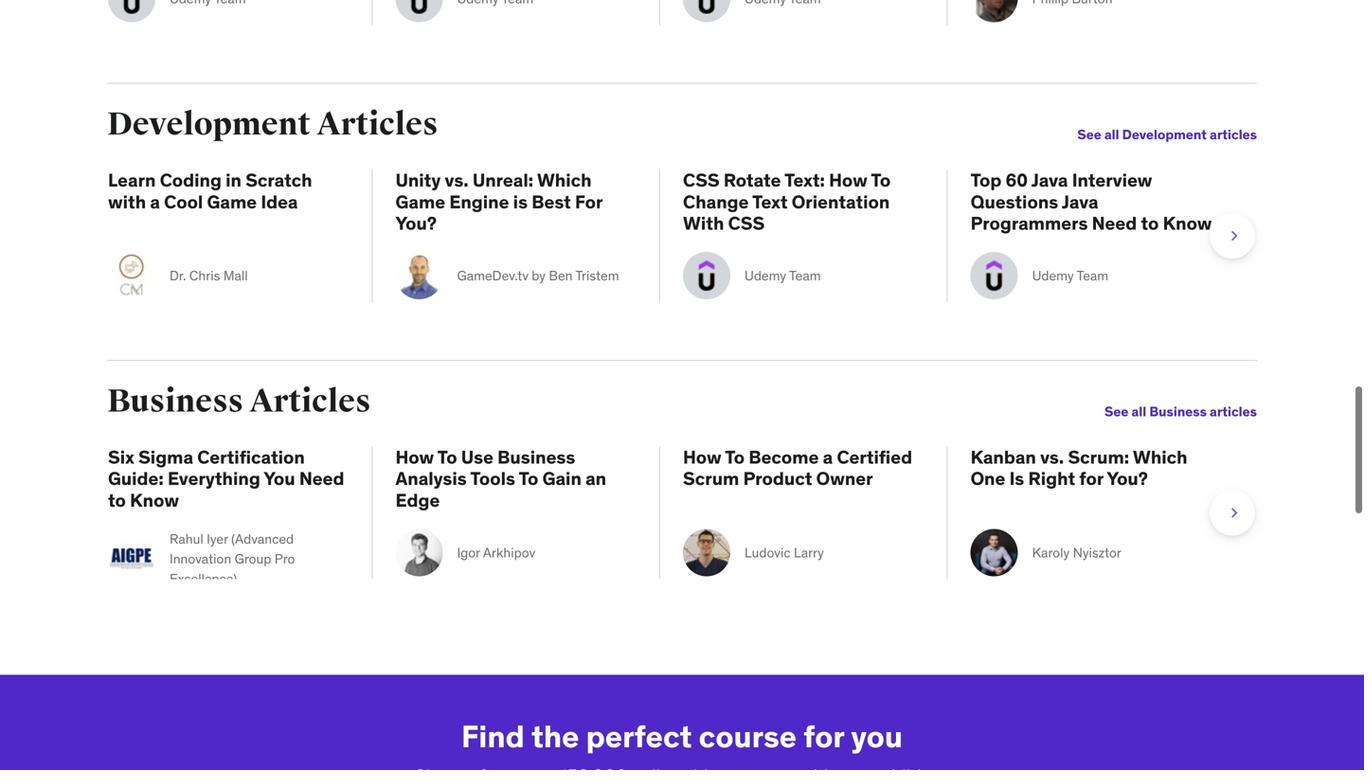 Task type: describe. For each thing, give the bounding box(es) containing it.
gamedev.tv
[[457, 266, 529, 283]]

six
[[108, 445, 134, 468]]

udemy team for programmers
[[1032, 266, 1109, 283]]

you
[[851, 717, 903, 755]]

articles for business articles
[[250, 381, 371, 420]]

to inside top 60 java interview questions java programmers need to know
[[1141, 211, 1159, 234]]

everything
[[168, 466, 260, 489]]

how to become a certified scrum product owner
[[683, 445, 913, 489]]

0 horizontal spatial development
[[107, 104, 311, 143]]

0 horizontal spatial business
[[107, 381, 244, 420]]

engine
[[449, 189, 509, 212]]

right
[[1029, 466, 1076, 489]]

change
[[683, 189, 749, 212]]

all for business articles
[[1132, 402, 1147, 419]]

you? inside unity vs. unreal: which game engine is best for you?
[[396, 211, 437, 234]]

learn
[[108, 168, 156, 190]]

know inside six sigma certification guide: everything you need to know
[[130, 488, 179, 511]]

2 horizontal spatial business
[[1150, 402, 1207, 419]]

kanban
[[971, 445, 1037, 468]]

see all development articles link
[[696, 125, 1257, 142]]

for
[[575, 189, 603, 212]]

become
[[749, 445, 819, 468]]

see all business articles link
[[696, 402, 1257, 419]]

team for orientation
[[789, 266, 821, 283]]

cool
[[164, 189, 203, 212]]

how to use business analysis tools to gain an edge link
[[396, 445, 637, 511]]

karoly nyisztor
[[1032, 543, 1122, 560]]

vs. for kanban
[[1041, 445, 1064, 468]]

tools
[[470, 466, 515, 489]]

to inside the css rotate text: how to change text orientation with css
[[871, 168, 891, 190]]

six sigma certification guide: everything you need to know
[[108, 445, 344, 511]]

business articles
[[107, 381, 371, 420]]

kanban vs. scrum: which one is right for you?
[[971, 445, 1188, 489]]

is
[[1010, 466, 1025, 489]]

find
[[461, 717, 525, 755]]

gamedev.tv by ben tristem
[[457, 266, 619, 283]]

chris
[[189, 266, 220, 283]]

articles for business articles
[[1210, 402, 1257, 419]]

you
[[264, 466, 295, 489]]

an
[[586, 466, 607, 489]]

see for business articles
[[1105, 402, 1129, 419]]

css rotate text: how to change text orientation with css
[[683, 168, 891, 234]]

unity vs. unreal: which game engine is best for you? link
[[396, 168, 637, 234]]

team for need
[[1077, 266, 1109, 283]]

udemy team for text
[[745, 266, 821, 283]]

udemy for programmers
[[1032, 266, 1074, 283]]

how inside the css rotate text: how to change text orientation with css
[[829, 168, 868, 190]]

articles for development articles
[[1210, 125, 1257, 142]]

top 60 java interview questions java programmers need to know
[[971, 168, 1212, 234]]

nyisztor
[[1073, 543, 1122, 560]]

owner
[[816, 466, 873, 489]]

see all business articles
[[1105, 402, 1257, 419]]

mall
[[223, 266, 248, 283]]

with
[[683, 211, 724, 234]]

(advanced
[[231, 530, 294, 547]]

sigma
[[138, 445, 193, 468]]

kanban vs. scrum: which one is right for you? link
[[971, 445, 1213, 510]]

see for development articles
[[1078, 125, 1102, 142]]

rahul
[[170, 530, 204, 547]]

pro
[[275, 549, 295, 567]]

gain
[[543, 466, 582, 489]]

guide:
[[108, 466, 164, 489]]

articles for development articles
[[317, 104, 438, 143]]

find the perfect course for you
[[461, 717, 903, 755]]

60
[[1006, 168, 1028, 190]]

how to use business analysis tools to gain an edge
[[396, 445, 607, 511]]

igor
[[457, 543, 480, 560]]

learn coding in scratch with a cool game idea link
[[108, 168, 349, 233]]

tristem
[[576, 266, 619, 283]]

larry
[[794, 543, 824, 560]]

group
[[235, 549, 271, 567]]

java right questions
[[1062, 189, 1099, 212]]

edge
[[396, 488, 440, 511]]

dr.
[[170, 266, 186, 283]]

ludovic larry
[[745, 543, 824, 560]]

game inside unity vs. unreal: which game engine is best for you?
[[396, 189, 445, 212]]

know inside top 60 java interview questions java programmers need to know
[[1163, 211, 1212, 234]]

css rotate text: how to change text orientation with css link
[[683, 168, 924, 234]]

product
[[743, 466, 812, 489]]

text
[[752, 189, 788, 212]]

with
[[108, 189, 146, 212]]

0 horizontal spatial css
[[683, 168, 720, 190]]

the
[[532, 717, 579, 755]]



Task type: vqa. For each thing, say whether or not it's contained in the screenshot.
vs. to the top
yes



Task type: locate. For each thing, give the bounding box(es) containing it.
which for you?
[[1133, 445, 1188, 468]]

1 horizontal spatial for
[[1080, 466, 1104, 489]]

scrum
[[683, 466, 739, 489]]

to left become
[[725, 445, 745, 468]]

questions
[[971, 189, 1059, 212]]

1 horizontal spatial css
[[728, 211, 765, 234]]

a
[[150, 189, 160, 212], [823, 445, 833, 468]]

you? down unity
[[396, 211, 437, 234]]

0 vertical spatial articles
[[317, 104, 438, 143]]

articles
[[317, 104, 438, 143], [250, 381, 371, 420]]

1 vertical spatial for
[[804, 717, 845, 755]]

unreal:
[[473, 168, 534, 190]]

igor arkhipov
[[457, 543, 536, 560]]

0 horizontal spatial need
[[299, 466, 344, 489]]

to left use
[[438, 445, 457, 468]]

scratch
[[246, 168, 312, 190]]

css right the with
[[728, 211, 765, 234]]

vs. inside 'kanban vs. scrum: which one is right for you?'
[[1041, 445, 1064, 468]]

how for how to become a certified scrum product owner
[[683, 445, 722, 468]]

0 vertical spatial a
[[150, 189, 160, 212]]

0 vertical spatial know
[[1163, 211, 1212, 234]]

top 60 java interview questions java programmers need to know link
[[971, 168, 1213, 234]]

you? right right
[[1107, 466, 1148, 489]]

1 vertical spatial articles
[[250, 381, 371, 420]]

1 horizontal spatial know
[[1163, 211, 1212, 234]]

interview
[[1072, 168, 1153, 190]]

0 horizontal spatial udemy
[[745, 266, 787, 283]]

unity vs. unreal: which game engine is best for you?
[[396, 168, 603, 234]]

development up coding
[[107, 104, 311, 143]]

innovation
[[170, 549, 231, 567]]

need down interview
[[1092, 211, 1137, 234]]

0 vertical spatial vs.
[[445, 168, 469, 190]]

see up interview
[[1078, 125, 1102, 142]]

how right "text:" at the top
[[829, 168, 868, 190]]

articles
[[1210, 125, 1257, 142], [1210, 402, 1257, 419]]

vs. inside unity vs. unreal: which game engine is best for you?
[[445, 168, 469, 190]]

unity
[[396, 168, 441, 190]]

course
[[699, 717, 797, 755]]

1 articles from the top
[[1210, 125, 1257, 142]]

0 horizontal spatial you?
[[396, 211, 437, 234]]

to
[[871, 168, 891, 190], [438, 445, 457, 468], [725, 445, 745, 468], [519, 466, 539, 489]]

1 vertical spatial all
[[1132, 402, 1147, 419]]

game inside learn coding in scratch with a cool game idea
[[207, 189, 257, 212]]

you? inside 'kanban vs. scrum: which one is right for you?'
[[1107, 466, 1148, 489]]

all up interview
[[1105, 125, 1120, 142]]

all
[[1105, 125, 1120, 142], [1132, 402, 1147, 419]]

1 team from the left
[[789, 266, 821, 283]]

which down see all business articles
[[1133, 445, 1188, 468]]

how to become a certified scrum product owner link
[[683, 445, 924, 510]]

1 horizontal spatial udemy team
[[1032, 266, 1109, 283]]

2 game from the left
[[396, 189, 445, 212]]

certification
[[197, 445, 305, 468]]

development articles
[[107, 104, 438, 143]]

which for for
[[537, 168, 592, 190]]

1 horizontal spatial business
[[498, 445, 576, 468]]

need inside six sigma certification guide: everything you need to know
[[299, 466, 344, 489]]

vs. right the is
[[1041, 445, 1064, 468]]

is
[[513, 189, 528, 212]]

best
[[532, 189, 571, 212]]

idea
[[261, 189, 298, 212]]

team down the top 60 java interview questions java programmers need to know link at the top right of the page
[[1077, 266, 1109, 283]]

orientation
[[792, 189, 890, 212]]

0 horizontal spatial to
[[108, 488, 126, 511]]

1 horizontal spatial to
[[1141, 211, 1159, 234]]

1 vertical spatial to
[[108, 488, 126, 511]]

articles up "certification"
[[250, 381, 371, 420]]

six sigma certification guide: everything you need to know link
[[108, 445, 349, 511]]

ludovic
[[745, 543, 791, 560]]

karoly
[[1032, 543, 1070, 560]]

know down sigma
[[130, 488, 179, 511]]

2 udemy team from the left
[[1032, 266, 1109, 283]]

1 vertical spatial a
[[823, 445, 833, 468]]

0 vertical spatial articles
[[1210, 125, 1257, 142]]

1 horizontal spatial udemy
[[1032, 266, 1074, 283]]

how
[[829, 168, 868, 190], [396, 445, 434, 468], [683, 445, 722, 468]]

which inside unity vs. unreal: which game engine is best for you?
[[537, 168, 592, 190]]

top
[[971, 168, 1002, 190]]

analysis
[[396, 466, 467, 489]]

a right become
[[823, 445, 833, 468]]

ben
[[549, 266, 573, 283]]

coding
[[160, 168, 222, 190]]

vs. for unity
[[445, 168, 469, 190]]

1 horizontal spatial a
[[823, 445, 833, 468]]

1 game from the left
[[207, 189, 257, 212]]

how up edge
[[396, 445, 434, 468]]

1 vertical spatial you?
[[1107, 466, 1148, 489]]

which inside 'kanban vs. scrum: which one is right for you?'
[[1133, 445, 1188, 468]]

which
[[537, 168, 592, 190], [1133, 445, 1188, 468]]

udemy down text
[[745, 266, 787, 283]]

0 horizontal spatial game
[[207, 189, 257, 212]]

articles up unity
[[317, 104, 438, 143]]

game left idea
[[207, 189, 257, 212]]

by
[[532, 266, 546, 283]]

1 horizontal spatial all
[[1132, 402, 1147, 419]]

0 horizontal spatial which
[[537, 168, 592, 190]]

need inside top 60 java interview questions java programmers need to know
[[1092, 211, 1137, 234]]

0 horizontal spatial know
[[130, 488, 179, 511]]

0 vertical spatial to
[[1141, 211, 1159, 234]]

a inside how to become a certified scrum product owner
[[823, 445, 833, 468]]

rahul iyer (advanced innovation group pro excellence)
[[170, 530, 295, 586]]

one
[[971, 466, 1006, 489]]

all for development articles
[[1105, 125, 1120, 142]]

game left engine
[[396, 189, 445, 212]]

1 horizontal spatial team
[[1077, 266, 1109, 283]]

see up the scrum:
[[1105, 402, 1129, 419]]

0 horizontal spatial team
[[789, 266, 821, 283]]

excellence)
[[170, 569, 237, 586]]

need right you
[[299, 466, 344, 489]]

1 horizontal spatial game
[[396, 189, 445, 212]]

to
[[1141, 211, 1159, 234], [108, 488, 126, 511]]

iyer
[[207, 530, 228, 547]]

1 vertical spatial know
[[130, 488, 179, 511]]

2 articles from the top
[[1210, 402, 1257, 419]]

1 horizontal spatial development
[[1123, 125, 1207, 142]]

for right right
[[1080, 466, 1104, 489]]

vs.
[[445, 168, 469, 190], [1041, 445, 1064, 468]]

0 vertical spatial you?
[[396, 211, 437, 234]]

1 horizontal spatial how
[[683, 445, 722, 468]]

udemy team down programmers at the right top of the page
[[1032, 266, 1109, 283]]

for
[[1080, 466, 1104, 489], [804, 717, 845, 755]]

to down the six
[[108, 488, 126, 511]]

0 horizontal spatial see
[[1078, 125, 1102, 142]]

0 vertical spatial for
[[1080, 466, 1104, 489]]

udemy down programmers at the right top of the page
[[1032, 266, 1074, 283]]

certified
[[837, 445, 913, 468]]

game
[[207, 189, 257, 212], [396, 189, 445, 212]]

1 vertical spatial vs.
[[1041, 445, 1064, 468]]

how inside the how to use business analysis tools to gain an edge
[[396, 445, 434, 468]]

1 horizontal spatial need
[[1092, 211, 1137, 234]]

1 vertical spatial css
[[728, 211, 765, 234]]

see all development articles
[[1078, 125, 1257, 142]]

2 udemy from the left
[[1032, 266, 1074, 283]]

0 vertical spatial which
[[537, 168, 592, 190]]

in
[[226, 168, 242, 190]]

0 vertical spatial need
[[1092, 211, 1137, 234]]

text:
[[785, 168, 825, 190]]

for inside 'kanban vs. scrum: which one is right for you?'
[[1080, 466, 1104, 489]]

to left gain
[[519, 466, 539, 489]]

udemy team down the css rotate text: how to change text orientation with css
[[745, 266, 821, 283]]

0 horizontal spatial a
[[150, 189, 160, 212]]

0 horizontal spatial how
[[396, 445, 434, 468]]

2 horizontal spatial how
[[829, 168, 868, 190]]

0 vertical spatial see
[[1078, 125, 1102, 142]]

0 horizontal spatial vs.
[[445, 168, 469, 190]]

rotate
[[724, 168, 781, 190]]

0 vertical spatial all
[[1105, 125, 1120, 142]]

use
[[461, 445, 494, 468]]

java right 60
[[1032, 168, 1068, 190]]

1 horizontal spatial which
[[1133, 445, 1188, 468]]

to inside six sigma certification guide: everything you need to know
[[108, 488, 126, 511]]

2 team from the left
[[1077, 266, 1109, 283]]

arkhipov
[[483, 543, 536, 560]]

for left the "you"
[[804, 717, 845, 755]]

how left product
[[683, 445, 722, 468]]

css
[[683, 168, 720, 190], [728, 211, 765, 234]]

1 udemy team from the left
[[745, 266, 821, 283]]

css up the with
[[683, 168, 720, 190]]

business inside the how to use business analysis tools to gain an edge
[[498, 445, 576, 468]]

1 vertical spatial see
[[1105, 402, 1129, 419]]

0 horizontal spatial all
[[1105, 125, 1120, 142]]

which right is
[[537, 168, 592, 190]]

1 udemy from the left
[[745, 266, 787, 283]]

1 horizontal spatial see
[[1105, 402, 1129, 419]]

udemy team
[[745, 266, 821, 283], [1032, 266, 1109, 283]]

java
[[1032, 168, 1068, 190], [1062, 189, 1099, 212]]

a right with
[[150, 189, 160, 212]]

0 vertical spatial css
[[683, 168, 720, 190]]

vs. right unity
[[445, 168, 469, 190]]

1 vertical spatial which
[[1133, 445, 1188, 468]]

to inside how to become a certified scrum product owner
[[725, 445, 745, 468]]

to down interview
[[1141, 211, 1159, 234]]

0 horizontal spatial udemy team
[[745, 266, 821, 283]]

1 horizontal spatial vs.
[[1041, 445, 1064, 468]]

how inside how to become a certified scrum product owner
[[683, 445, 722, 468]]

know down see all development articles
[[1163, 211, 1212, 234]]

1 vertical spatial need
[[299, 466, 344, 489]]

team down css rotate text: how to change text orientation with css link
[[789, 266, 821, 283]]

to right "text:" at the top
[[871, 168, 891, 190]]

1 vertical spatial articles
[[1210, 402, 1257, 419]]

know
[[1163, 211, 1212, 234], [130, 488, 179, 511]]

dr. chris mall
[[170, 266, 248, 283]]

how for how to use business analysis tools to gain an edge
[[396, 445, 434, 468]]

you?
[[396, 211, 437, 234], [1107, 466, 1148, 489]]

udemy for text
[[745, 266, 787, 283]]

development up interview
[[1123, 125, 1207, 142]]

team
[[789, 266, 821, 283], [1077, 266, 1109, 283]]

0 horizontal spatial for
[[804, 717, 845, 755]]

perfect
[[586, 717, 692, 755]]

learn coding in scratch with a cool game idea
[[108, 168, 312, 212]]

scrum:
[[1068, 445, 1130, 468]]

all up kanban vs. scrum: which one is right for you? link
[[1132, 402, 1147, 419]]

a inside learn coding in scratch with a cool game idea
[[150, 189, 160, 212]]

programmers
[[971, 211, 1088, 234]]

1 horizontal spatial you?
[[1107, 466, 1148, 489]]



